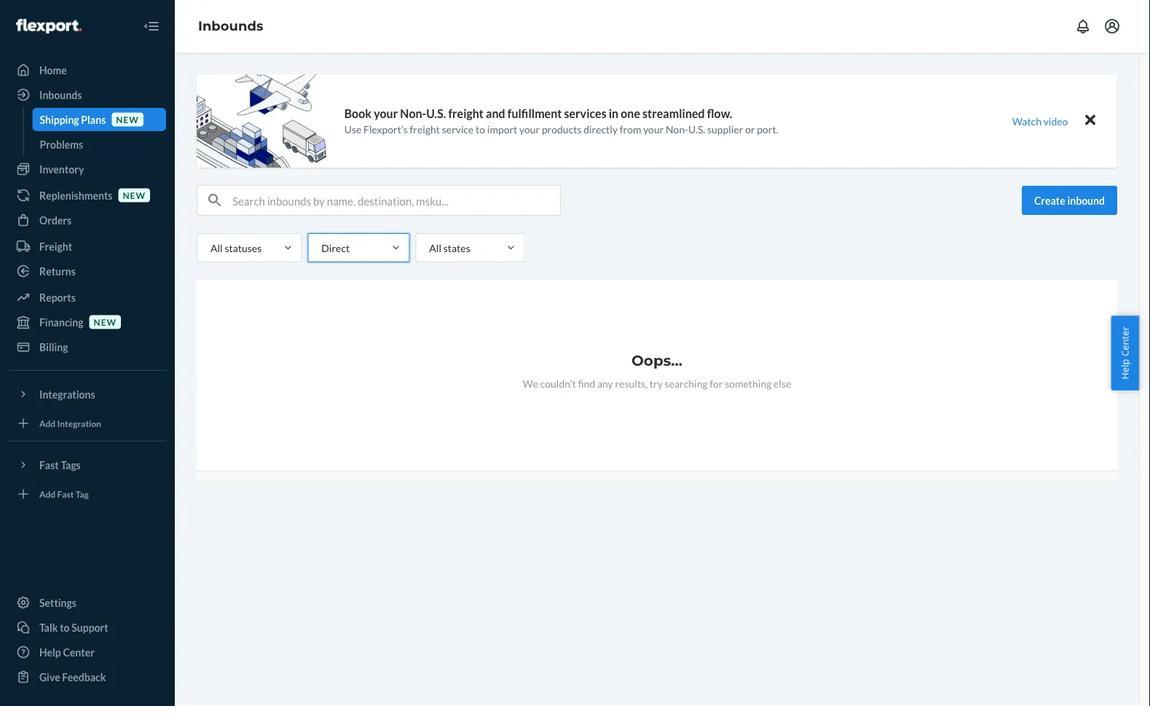 Task type: describe. For each thing, give the bounding box(es) containing it.
Search inbounds by name, destination, msku... text field
[[232, 186, 560, 215]]

all for all states
[[429, 242, 442, 254]]

add fast tag
[[39, 489, 89, 499]]

plans
[[81, 113, 106, 126]]

results,
[[615, 377, 648, 390]]

open account menu image
[[1104, 17, 1122, 35]]

returns
[[39, 265, 76, 277]]

find
[[578, 377, 596, 390]]

integrations
[[39, 388, 95, 400]]

inventory
[[39, 163, 84, 175]]

watch video
[[1013, 115, 1069, 127]]

1 horizontal spatial freight
[[449, 106, 484, 121]]

center inside help center button
[[1119, 327, 1132, 357]]

video
[[1044, 115, 1069, 127]]

new for shipping plans
[[116, 114, 139, 125]]

center inside help center link
[[63, 646, 95, 658]]

use
[[344, 123, 362, 136]]

tag
[[76, 489, 89, 499]]

add integration
[[39, 418, 101, 428]]

for
[[710, 377, 723, 390]]

in
[[609, 106, 619, 121]]

home
[[39, 64, 67, 76]]

1 vertical spatial inbounds
[[39, 89, 82, 101]]

add fast tag link
[[9, 482, 166, 506]]

from
[[620, 123, 642, 136]]

help center button
[[1112, 316, 1140, 391]]

products
[[542, 123, 582, 136]]

add for add fast tag
[[39, 489, 56, 499]]

1 vertical spatial u.s.
[[689, 123, 706, 136]]

import
[[487, 123, 518, 136]]

freight
[[39, 240, 72, 253]]

0 vertical spatial inbounds
[[198, 18, 263, 34]]

flexport's
[[364, 123, 408, 136]]

replenishments
[[39, 189, 113, 202]]

settings link
[[9, 591, 166, 614]]

else
[[774, 377, 792, 390]]

new for replenishments
[[123, 190, 146, 200]]

freight link
[[9, 235, 166, 258]]

searching
[[665, 377, 708, 390]]

something
[[725, 377, 772, 390]]

billing link
[[9, 335, 166, 359]]

give feedback
[[39, 671, 106, 683]]

book
[[344, 106, 372, 121]]

try
[[650, 377, 663, 390]]

oops...
[[632, 352, 683, 370]]

0 vertical spatial non-
[[400, 106, 427, 121]]

we
[[523, 377, 539, 390]]

flexport logo image
[[16, 19, 81, 34]]

reports link
[[9, 286, 166, 309]]

close image
[[1086, 111, 1096, 129]]

help center inside button
[[1119, 327, 1132, 380]]

add integration link
[[9, 412, 166, 435]]

all states
[[429, 242, 471, 254]]

states
[[444, 242, 471, 254]]

1 horizontal spatial your
[[520, 123, 540, 136]]

billing
[[39, 341, 68, 353]]

watch video button
[[1003, 111, 1079, 131]]

feedback
[[62, 671, 106, 683]]

fast inside 'add fast tag' link
[[57, 489, 74, 499]]

streamlined
[[643, 106, 705, 121]]

support
[[72, 621, 108, 634]]

directly
[[584, 123, 618, 136]]

or
[[746, 123, 755, 136]]

flow.
[[707, 106, 733, 121]]

orders link
[[9, 208, 166, 232]]

give
[[39, 671, 60, 683]]

give feedback button
[[9, 665, 166, 689]]

fast tags button
[[9, 453, 166, 477]]

integration
[[57, 418, 101, 428]]



Task type: locate. For each thing, give the bounding box(es) containing it.
center
[[1119, 327, 1132, 357], [63, 646, 95, 658]]

0 horizontal spatial freight
[[410, 123, 440, 136]]

0 horizontal spatial inbounds link
[[9, 83, 166, 106]]

couldn't
[[541, 377, 576, 390]]

your up flexport's
[[374, 106, 398, 121]]

1 horizontal spatial help center
[[1119, 327, 1132, 380]]

home link
[[9, 58, 166, 82]]

integrations button
[[9, 383, 166, 406]]

1 vertical spatial inbounds link
[[9, 83, 166, 106]]

all
[[211, 242, 223, 254], [429, 242, 442, 254]]

port.
[[757, 123, 779, 136]]

any
[[598, 377, 613, 390]]

0 horizontal spatial your
[[374, 106, 398, 121]]

create
[[1035, 194, 1066, 207]]

add down fast tags
[[39, 489, 56, 499]]

1 vertical spatial help
[[39, 646, 61, 658]]

1 add from the top
[[39, 418, 56, 428]]

fast
[[39, 459, 59, 471], [57, 489, 74, 499]]

to inside book your non-u.s. freight and fulfillment services in one streamlined flow. use flexport's freight service to import your products directly from your non-u.s. supplier or port.
[[476, 123, 485, 136]]

0 vertical spatial new
[[116, 114, 139, 125]]

fast left tags
[[39, 459, 59, 471]]

0 horizontal spatial center
[[63, 646, 95, 658]]

non- down streamlined
[[666, 123, 689, 136]]

1 horizontal spatial to
[[476, 123, 485, 136]]

1 horizontal spatial center
[[1119, 327, 1132, 357]]

u.s. down streamlined
[[689, 123, 706, 136]]

1 horizontal spatial all
[[429, 242, 442, 254]]

0 vertical spatial fast
[[39, 459, 59, 471]]

0 vertical spatial add
[[39, 418, 56, 428]]

1 vertical spatial to
[[60, 621, 70, 634]]

1 horizontal spatial u.s.
[[689, 123, 706, 136]]

1 vertical spatial add
[[39, 489, 56, 499]]

fast inside fast tags dropdown button
[[39, 459, 59, 471]]

0 horizontal spatial help center
[[39, 646, 95, 658]]

u.s.
[[427, 106, 446, 121], [689, 123, 706, 136]]

all left states
[[429, 242, 442, 254]]

create inbound button
[[1022, 186, 1118, 215]]

freight
[[449, 106, 484, 121], [410, 123, 440, 136]]

1 vertical spatial center
[[63, 646, 95, 658]]

help center
[[1119, 327, 1132, 380], [39, 646, 95, 658]]

0 horizontal spatial u.s.
[[427, 106, 446, 121]]

1 vertical spatial non-
[[666, 123, 689, 136]]

your right from
[[644, 123, 664, 136]]

fast left tag
[[57, 489, 74, 499]]

new up orders link
[[123, 190, 146, 200]]

add
[[39, 418, 56, 428], [39, 489, 56, 499]]

non-
[[400, 106, 427, 121], [666, 123, 689, 136]]

1 horizontal spatial inbounds link
[[198, 18, 263, 34]]

new right plans
[[116, 114, 139, 125]]

inbounds
[[198, 18, 263, 34], [39, 89, 82, 101]]

we couldn't find any results, try searching for something else
[[523, 377, 792, 390]]

problems
[[40, 138, 83, 151]]

orders
[[39, 214, 72, 226]]

your down fulfillment
[[520, 123, 540, 136]]

close navigation image
[[143, 17, 160, 35]]

fast tags
[[39, 459, 81, 471]]

0 vertical spatial help
[[1119, 359, 1132, 380]]

all for all statuses
[[211, 242, 223, 254]]

1 vertical spatial help center
[[39, 646, 95, 658]]

non- up flexport's
[[400, 106, 427, 121]]

help center link
[[9, 641, 166, 664]]

new
[[116, 114, 139, 125], [123, 190, 146, 200], [94, 317, 117, 327]]

all statuses
[[211, 242, 262, 254]]

2 vertical spatial new
[[94, 317, 117, 327]]

one
[[621, 106, 641, 121]]

add inside "link"
[[39, 418, 56, 428]]

2 add from the top
[[39, 489, 56, 499]]

reports
[[39, 291, 76, 304]]

tags
[[61, 459, 81, 471]]

0 horizontal spatial non-
[[400, 106, 427, 121]]

0 horizontal spatial to
[[60, 621, 70, 634]]

add for add integration
[[39, 418, 56, 428]]

financing
[[39, 316, 84, 328]]

0 vertical spatial help center
[[1119, 327, 1132, 380]]

inventory link
[[9, 157, 166, 181]]

and
[[486, 106, 506, 121]]

1 horizontal spatial non-
[[666, 123, 689, 136]]

help inside help center link
[[39, 646, 61, 658]]

statuses
[[225, 242, 262, 254]]

supplier
[[708, 123, 744, 136]]

freight left "service"
[[410, 123, 440, 136]]

all left statuses
[[211, 242, 223, 254]]

settings
[[39, 597, 76, 609]]

u.s. up "service"
[[427, 106, 446, 121]]

book your non-u.s. freight and fulfillment services in one streamlined flow. use flexport's freight service to import your products directly from your non-u.s. supplier or port.
[[344, 106, 779, 136]]

your
[[374, 106, 398, 121], [520, 123, 540, 136], [644, 123, 664, 136]]

talk
[[39, 621, 58, 634]]

talk to support
[[39, 621, 108, 634]]

shipping
[[40, 113, 79, 126]]

2 horizontal spatial your
[[644, 123, 664, 136]]

to right talk on the bottom left of page
[[60, 621, 70, 634]]

help inside help center button
[[1119, 359, 1132, 380]]

0 horizontal spatial help
[[39, 646, 61, 658]]

0 vertical spatial inbounds link
[[198, 18, 263, 34]]

new for financing
[[94, 317, 117, 327]]

help
[[1119, 359, 1132, 380], [39, 646, 61, 658]]

0 horizontal spatial inbounds
[[39, 89, 82, 101]]

create inbound
[[1035, 194, 1106, 207]]

to inside button
[[60, 621, 70, 634]]

0 horizontal spatial all
[[211, 242, 223, 254]]

freight up "service"
[[449, 106, 484, 121]]

open notifications image
[[1075, 17, 1093, 35]]

1 horizontal spatial inbounds
[[198, 18, 263, 34]]

1 all from the left
[[211, 242, 223, 254]]

to left import
[[476, 123, 485, 136]]

direct
[[322, 242, 350, 254]]

problems link
[[32, 133, 166, 156]]

0 vertical spatial center
[[1119, 327, 1132, 357]]

0 vertical spatial freight
[[449, 106, 484, 121]]

1 vertical spatial fast
[[57, 489, 74, 499]]

1 horizontal spatial help
[[1119, 359, 1132, 380]]

fulfillment
[[508, 106, 562, 121]]

inbound
[[1068, 194, 1106, 207]]

returns link
[[9, 259, 166, 283]]

new down reports link
[[94, 317, 117, 327]]

to
[[476, 123, 485, 136], [60, 621, 70, 634]]

watch
[[1013, 115, 1042, 127]]

1 vertical spatial new
[[123, 190, 146, 200]]

add left integration
[[39, 418, 56, 428]]

2 all from the left
[[429, 242, 442, 254]]

1 vertical spatial freight
[[410, 123, 440, 136]]

inbounds link
[[198, 18, 263, 34], [9, 83, 166, 106]]

talk to support button
[[9, 616, 166, 639]]

0 vertical spatial to
[[476, 123, 485, 136]]

service
[[442, 123, 474, 136]]

services
[[564, 106, 607, 121]]

shipping plans
[[40, 113, 106, 126]]

0 vertical spatial u.s.
[[427, 106, 446, 121]]



Task type: vqa. For each thing, say whether or not it's contained in the screenshot.
right Wholesale
no



